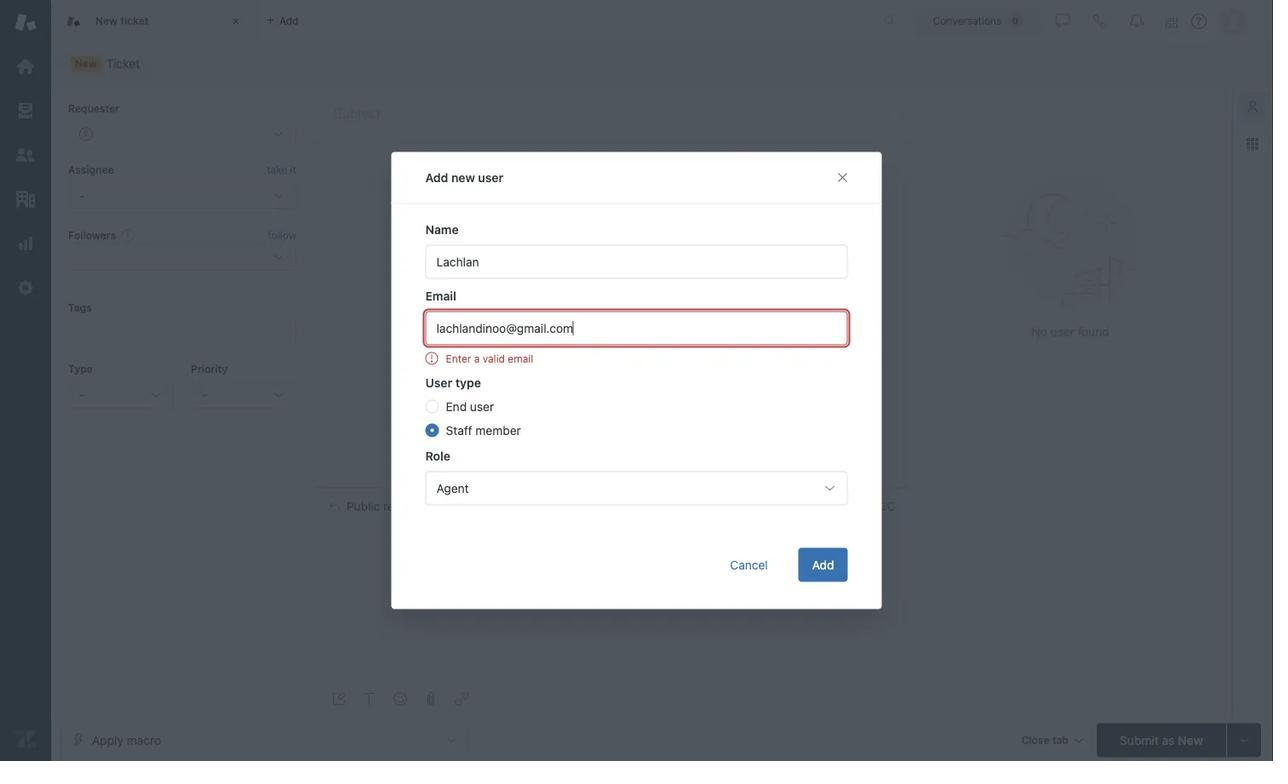 Task type: describe. For each thing, give the bounding box(es) containing it.
get help image
[[1191, 14, 1207, 29]]

agent
[[436, 481, 469, 495]]

admin image
[[14, 277, 37, 299]]

priority
[[191, 363, 228, 375]]

customer context image
[[1246, 100, 1260, 113]]

Public reply composer text field
[[322, 524, 901, 560]]

ticket
[[120, 15, 149, 27]]

secondary element
[[51, 47, 1273, 81]]

to
[[450, 499, 463, 513]]

enter
[[446, 353, 471, 365]]

it
[[290, 164, 296, 176]]

type
[[455, 376, 481, 390]]

- button for type
[[68, 382, 174, 409]]

new ticket
[[95, 15, 149, 27]]

cc button
[[878, 499, 895, 514]]

add new user dialog
[[391, 152, 882, 609]]

user type
[[425, 376, 481, 390]]

end user
[[446, 399, 494, 413]]

draft mode image
[[332, 692, 346, 706]]

add for add
[[812, 558, 834, 572]]

cc
[[878, 499, 895, 513]]

name
[[425, 222, 459, 236]]

type
[[68, 363, 93, 375]]

valid
[[483, 353, 505, 365]]

new ticket tab
[[51, 0, 255, 43]]

enter a valid email alert
[[425, 351, 533, 366]]

zendesk products image
[[1166, 17, 1178, 29]]

tabs tab list
[[51, 0, 866, 43]]

insert emojis image
[[393, 692, 407, 706]]

zendesk support image
[[14, 11, 37, 33]]

2 vertical spatial new
[[1178, 733, 1203, 747]]

Email field
[[425, 311, 848, 345]]

submit
[[1120, 733, 1159, 747]]

new
[[451, 170, 475, 184]]

new for new ticket
[[95, 15, 117, 27]]

user for end user
[[470, 399, 494, 413]]

staff member
[[446, 423, 521, 437]]

submit as new
[[1120, 733, 1203, 747]]

reporting image
[[14, 232, 37, 255]]

zendesk image
[[14, 728, 37, 750]]

error image
[[425, 351, 439, 365]]

get started image
[[14, 55, 37, 77]]

organizations image
[[14, 188, 37, 210]]

new link
[[60, 52, 151, 76]]

0 vertical spatial user
[[478, 170, 503, 184]]

cancel
[[730, 558, 768, 572]]

follow
[[268, 229, 296, 241]]

new for new
[[75, 57, 97, 69]]

conversations button
[[915, 7, 1041, 34]]

Subject field
[[330, 103, 892, 123]]

take it
[[267, 164, 296, 176]]



Task type: locate. For each thing, give the bounding box(es) containing it.
- for type
[[79, 388, 85, 402]]

1 horizontal spatial - button
[[191, 382, 296, 409]]

staff
[[446, 423, 472, 437]]

add button
[[799, 548, 848, 582]]

format text image
[[363, 692, 376, 706]]

new right as
[[1178, 733, 1203, 747]]

new inside "secondary" element
[[75, 57, 97, 69]]

user up 'staff member'
[[470, 399, 494, 413]]

1 vertical spatial user
[[1050, 325, 1074, 339]]

- for priority
[[202, 388, 207, 402]]

- button
[[68, 382, 174, 409], [191, 382, 296, 409]]

1 - from the left
[[79, 388, 85, 402]]

1 vertical spatial add
[[812, 558, 834, 572]]

- button down priority
[[191, 382, 296, 409]]

a
[[474, 353, 480, 365]]

user
[[478, 170, 503, 184], [1050, 325, 1074, 339], [470, 399, 494, 413]]

views image
[[14, 100, 37, 122]]

customers image
[[14, 144, 37, 166]]

None field
[[474, 498, 871, 515]]

conversations
[[933, 15, 1002, 27]]

0 vertical spatial new
[[95, 15, 117, 27]]

cancel button
[[717, 548, 782, 582]]

user for no user found
[[1050, 325, 1074, 339]]

add attachment image
[[424, 692, 438, 706]]

2 vertical spatial user
[[470, 399, 494, 413]]

close image
[[227, 13, 244, 30]]

close modal image
[[836, 171, 850, 184]]

0 horizontal spatial add
[[425, 170, 448, 184]]

new down new ticket
[[75, 57, 97, 69]]

no
[[1032, 325, 1047, 339]]

follow button
[[268, 227, 296, 243]]

Name field
[[425, 245, 848, 279]]

add link (cmd k) image
[[455, 692, 468, 706]]

found
[[1078, 325, 1109, 339]]

add inside button
[[812, 558, 834, 572]]

user right no
[[1050, 325, 1074, 339]]

0 horizontal spatial -
[[79, 388, 85, 402]]

0 vertical spatial add
[[425, 170, 448, 184]]

new inside tab
[[95, 15, 117, 27]]

new left ticket
[[95, 15, 117, 27]]

no user found
[[1032, 325, 1109, 339]]

role
[[425, 449, 450, 463]]

take
[[267, 164, 287, 176]]

2 - button from the left
[[191, 382, 296, 409]]

add new user
[[425, 170, 503, 184]]

-
[[79, 388, 85, 402], [202, 388, 207, 402]]

end
[[446, 399, 467, 413]]

- button down type
[[68, 382, 174, 409]]

user
[[425, 376, 452, 390]]

as
[[1162, 733, 1175, 747]]

agent button
[[425, 471, 848, 505]]

add
[[425, 170, 448, 184], [812, 558, 834, 572]]

0 horizontal spatial - button
[[68, 382, 174, 409]]

take it button
[[267, 161, 296, 179]]

1 - button from the left
[[68, 382, 174, 409]]

email
[[508, 353, 533, 365]]

email
[[425, 289, 456, 303]]

new
[[95, 15, 117, 27], [75, 57, 97, 69], [1178, 733, 1203, 747]]

1 horizontal spatial add
[[812, 558, 834, 572]]

main element
[[0, 0, 51, 761]]

add right cancel
[[812, 558, 834, 572]]

- down type
[[79, 388, 85, 402]]

enter a valid email
[[446, 353, 533, 365]]

- button for priority
[[191, 382, 296, 409]]

add for add new user
[[425, 170, 448, 184]]

user right "new"
[[478, 170, 503, 184]]

1 vertical spatial new
[[75, 57, 97, 69]]

apps image
[[1246, 137, 1260, 151]]

add left "new"
[[425, 170, 448, 184]]

1 horizontal spatial -
[[202, 388, 207, 402]]

member
[[476, 423, 521, 437]]

2 - from the left
[[202, 388, 207, 402]]

- down priority
[[202, 388, 207, 402]]



Task type: vqa. For each thing, say whether or not it's contained in the screenshot.
about to the left
no



